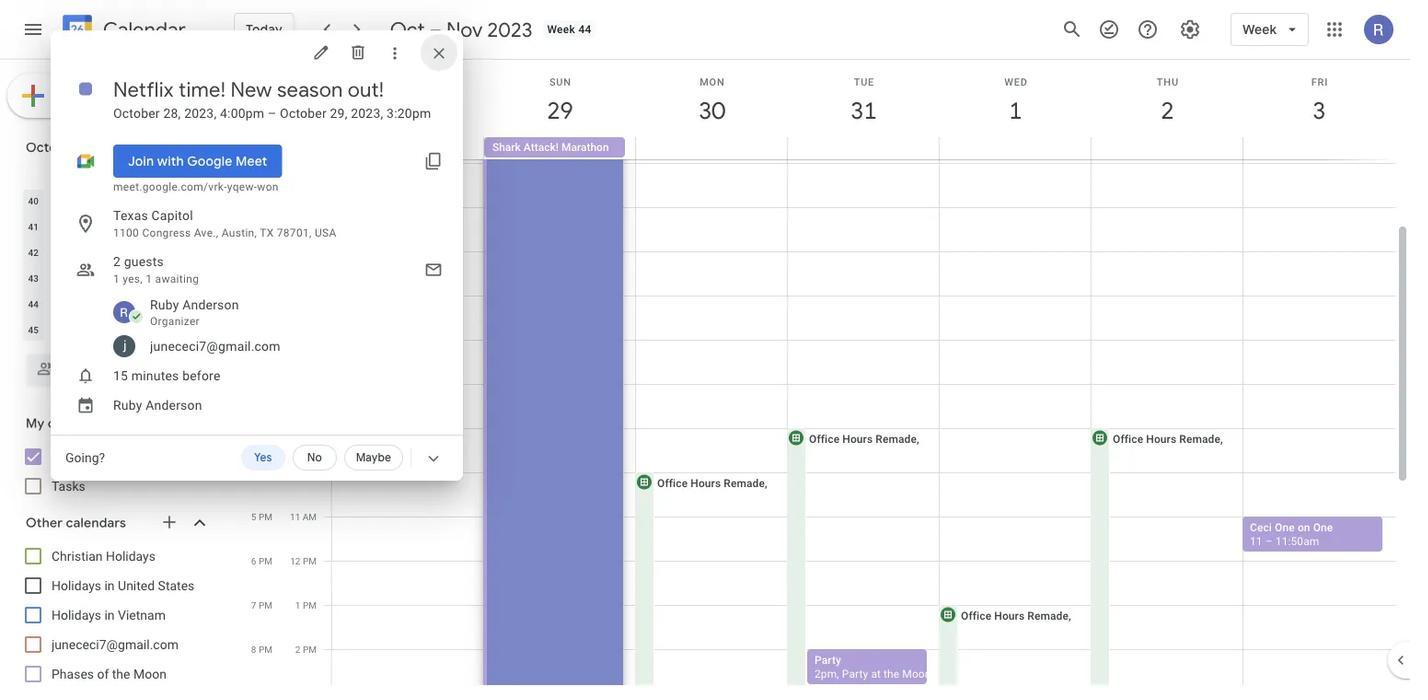 Task type: describe. For each thing, give the bounding box(es) containing it.
vietnam
[[118, 607, 166, 623]]

0 vertical spatial 1 pm
[[251, 334, 273, 345]]

78701,
[[277, 227, 312, 239]]

9 element
[[95, 215, 117, 238]]

phases of the moon
[[52, 666, 167, 681]]

netflix time! new season out! october 28, 2023, 4:00pm – october 29, 2023, 3:20pm
[[113, 76, 431, 121]]

won
[[257, 181, 279, 193]]

10 for 10 element
[[125, 221, 136, 232]]

no button
[[293, 445, 337, 471]]

1 vertical spatial anderson
[[146, 397, 202, 413]]

26
[[174, 273, 184, 284]]

holidays for united
[[52, 578, 101, 593]]

pm right 4
[[259, 467, 273, 478]]

row containing 41
[[21, 214, 215, 239]]

4 pm
[[251, 467, 273, 478]]

2 pm
[[295, 644, 317, 655]]

2 for 2 guests 1 yes, 1 awaiting
[[113, 254, 121, 269]]

austin,
[[222, 227, 257, 239]]

october 2023 grid
[[17, 162, 215, 343]]

ceci
[[1251, 521, 1273, 534]]

12 for 12 pm
[[290, 555, 301, 566]]

3 link
[[1299, 89, 1341, 132]]

7 element
[[47, 215, 69, 238]]

30 inside row
[[101, 298, 111, 309]]

other calendars button
[[4, 508, 228, 538]]

other
[[26, 515, 63, 531]]

30 element
[[95, 293, 117, 315]]

pm down ruby anderson, attending, organizer tree item
[[259, 334, 273, 345]]

saturday column header
[[45, 162, 70, 188]]

41
[[28, 221, 39, 232]]

13
[[198, 221, 209, 232]]

week button
[[1231, 7, 1310, 52]]

pm down 11 am
[[303, 555, 317, 566]]

thu
[[1157, 76, 1180, 87]]

junececi7@gmail.com inside tree item
[[150, 338, 281, 354]]

27 cell
[[191, 265, 215, 291]]

15
[[113, 368, 128, 383]]

30 link
[[691, 89, 734, 132]]

4 element
[[144, 190, 166, 212]]

18
[[150, 247, 160, 258]]

ruby anderson inside my calendars list
[[52, 449, 138, 464]]

calendars for my calendars
[[48, 415, 108, 432]]

2 t from the left
[[176, 169, 182, 181]]

ruby inside 'ruby anderson organizer'
[[150, 297, 179, 312]]

cell inside row group
[[70, 188, 94, 214]]

wed 1
[[1005, 76, 1028, 126]]

september 30 element
[[47, 190, 69, 212]]

row containing s
[[21, 162, 215, 188]]

holidays for vietnam
[[52, 607, 101, 623]]

6
[[251, 555, 256, 566]]

my calendars button
[[4, 409, 228, 438]]

november 2 element
[[168, 293, 190, 315]]

yes
[[254, 451, 272, 465]]

christian holidays
[[52, 548, 156, 564]]

my calendars
[[26, 415, 108, 432]]

anderson inside my calendars list
[[83, 449, 138, 464]]

1 horizontal spatial 31
[[850, 95, 876, 126]]

1 vertical spatial 2023
[[81, 139, 112, 156]]

moon
[[133, 666, 167, 681]]

6 pm
[[251, 555, 273, 566]]

november 3 element
[[192, 293, 214, 315]]

create
[[63, 87, 105, 104]]

21 element
[[47, 267, 69, 289]]

ceci one on one 11 – 11:50am
[[1251, 521, 1334, 547]]

27, today element
[[192, 267, 214, 289]]

guests tree
[[43, 293, 463, 361]]

43
[[28, 273, 39, 284]]

gmt-05
[[286, 143, 318, 154]]

2 one from the left
[[1314, 521, 1334, 534]]

in for vietnam
[[105, 607, 115, 623]]

1 vertical spatial 1 pm
[[295, 600, 317, 611]]

8 pm
[[251, 644, 273, 655]]

8 for 8 pm
[[251, 644, 256, 655]]

join
[[128, 153, 154, 169]]

11:50am
[[1276, 535, 1320, 547]]

ruby anderson, attending, organizer tree item
[[87, 293, 463, 332]]

f
[[201, 169, 206, 181]]

11 am
[[290, 511, 317, 522]]

2 inside thu 2
[[1160, 95, 1174, 126]]

4:00pm
[[220, 105, 265, 121]]

9 for 9
[[176, 324, 182, 335]]

1 horizontal spatial october
[[113, 105, 160, 121]]

15 element
[[71, 241, 93, 263]]

holidays in vietnam
[[52, 607, 166, 623]]

1 t from the left
[[128, 169, 133, 181]]

week 44
[[547, 23, 592, 36]]

out!
[[348, 76, 384, 102]]

maybe button
[[344, 445, 403, 471]]

netflix
[[113, 76, 174, 102]]

0 vertical spatial ruby anderson
[[113, 397, 202, 413]]

attack!
[[524, 141, 559, 154]]

2 for 2
[[176, 298, 182, 309]]

5
[[251, 511, 256, 522]]

today button
[[234, 7, 294, 52]]

phases
[[52, 666, 94, 681]]

junececi7@gmail.com inside the other calendars list
[[52, 637, 179, 652]]

12 element
[[168, 215, 190, 238]]

17
[[125, 247, 136, 258]]

time!
[[179, 76, 226, 102]]

the
[[112, 666, 130, 681]]

week for week 44
[[547, 23, 576, 36]]

10 element
[[119, 215, 142, 238]]

10 for 10 am
[[290, 467, 300, 478]]

show additional actions image
[[425, 449, 443, 468]]

monday column header
[[94, 162, 118, 188]]

ruby inside my calendars list
[[52, 449, 80, 464]]

29 link
[[539, 89, 582, 132]]

pm right '6'
[[259, 555, 273, 566]]

november 1 element
[[144, 293, 166, 315]]

awaiting
[[155, 273, 199, 285]]

31 cell
[[118, 291, 143, 317]]

tx
[[260, 227, 274, 239]]

cell containing ceci one on one
[[1243, 30, 1396, 686]]

wed
[[1005, 76, 1028, 87]]

5 pm
[[251, 511, 273, 522]]

Search for people text field
[[37, 354, 199, 387]]

congress
[[142, 227, 191, 239]]

1 right yes,
[[146, 273, 152, 285]]

1 2023, from the left
[[184, 105, 217, 121]]

10 for november 10 element in the top of the page
[[198, 324, 209, 335]]

google
[[187, 153, 233, 169]]

11 for 11
[[150, 221, 160, 232]]

15 minutes before
[[113, 368, 221, 383]]

26 element
[[168, 267, 190, 289]]

calendar element
[[59, 11, 186, 52]]

3 inside november 3 element
[[201, 298, 206, 309]]

thu 2
[[1157, 76, 1180, 126]]

calendar heading
[[99, 17, 186, 43]]

nov
[[447, 17, 483, 42]]

join with google meet link
[[113, 145, 282, 178]]

texas capitol 1100 congress ave., austin, tx 78701, usa
[[113, 208, 337, 239]]

sun 29
[[546, 76, 572, 126]]

4
[[251, 467, 256, 478]]

gmt+02
[[237, 143, 273, 154]]

pm right the 5
[[259, 511, 273, 522]]

on
[[1298, 521, 1311, 534]]

gmt-
[[286, 143, 307, 154]]

sun
[[550, 76, 572, 87]]

42
[[28, 247, 39, 258]]

ruby anderson organizer
[[150, 297, 239, 328]]

45
[[28, 324, 39, 335]]

states
[[158, 578, 195, 593]]

11 inside ceci one on one 11 – 11:50am
[[1251, 535, 1263, 547]]

29
[[546, 95, 572, 126]]

9 for 9 am
[[251, 157, 256, 169]]

0 vertical spatial –
[[430, 17, 442, 42]]



Task type: locate. For each thing, give the bounding box(es) containing it.
– right 4:00pm at the top left of the page
[[268, 105, 277, 121]]

calendars inside 'other calendars' dropdown button
[[66, 515, 126, 531]]

2 horizontal spatial 8
[[251, 644, 256, 655]]

anderson
[[183, 297, 239, 312], [146, 397, 202, 413], [83, 449, 138, 464]]

7 down '6'
[[251, 600, 256, 611]]

november 4 element
[[47, 319, 69, 341]]

0 vertical spatial 10
[[125, 221, 136, 232]]

november 7 element
[[119, 319, 142, 341]]

am down no
[[303, 467, 317, 478]]

7 pm
[[251, 600, 273, 611]]

calendars inside my calendars dropdown button
[[48, 415, 108, 432]]

week up "sun"
[[547, 23, 576, 36]]

9 right november 8 element
[[176, 324, 182, 335]]

30
[[698, 95, 724, 126], [101, 298, 111, 309]]

party
[[815, 653, 842, 666]]

1 vertical spatial in
[[105, 607, 115, 623]]

0 vertical spatial junececi7@gmail.com
[[150, 338, 281, 354]]

add other calendars image
[[160, 513, 179, 531]]

24 element
[[119, 267, 142, 289]]

0 horizontal spatial 11
[[150, 221, 160, 232]]

november 6 element
[[95, 319, 117, 341]]

1 horizontal spatial week
[[1243, 21, 1277, 38]]

2023 up m
[[81, 139, 112, 156]]

25 element
[[144, 267, 166, 289]]

in left vietnam in the left bottom of the page
[[105, 607, 115, 623]]

anderson down '15 minutes before'
[[146, 397, 202, 413]]

1 horizontal spatial 11
[[290, 511, 300, 522]]

week right settings menu image
[[1243, 21, 1277, 38]]

2 inside "2 guests 1 yes, 1 awaiting"
[[113, 254, 121, 269]]

7 for 7 pm
[[251, 600, 256, 611]]

0 vertical spatial calendars
[[48, 415, 108, 432]]

other calendars
[[26, 515, 126, 531]]

0 horizontal spatial 1 pm
[[251, 334, 273, 345]]

10 right 4 pm
[[290, 467, 300, 478]]

2 2023, from the left
[[351, 105, 384, 121]]

2 link
[[1147, 89, 1189, 132]]

1 vertical spatial 7
[[251, 600, 256, 611]]

1 down wed at the right of the page
[[1008, 95, 1022, 126]]

0 vertical spatial 30
[[698, 95, 724, 126]]

44 up 29 link
[[579, 23, 592, 36]]

christian
[[52, 548, 103, 564]]

1 right 7 pm
[[295, 600, 301, 611]]

one up 11:50am at right bottom
[[1276, 521, 1296, 534]]

remade
[[876, 432, 917, 445], [1180, 432, 1221, 445], [724, 477, 765, 489], [1028, 609, 1069, 622]]

of
[[97, 666, 109, 681]]

0 vertical spatial am
[[259, 157, 273, 169]]

other calendars list
[[4, 542, 228, 686]]

0 vertical spatial 3
[[1312, 95, 1326, 126]]

ruby anderson down my calendars dropdown button
[[52, 449, 138, 464]]

grid containing 29
[[236, 30, 1411, 686]]

anderson inside 'ruby anderson organizer'
[[183, 297, 239, 312]]

0 vertical spatial 11
[[150, 221, 160, 232]]

24
[[125, 273, 136, 284]]

shark
[[493, 141, 521, 154]]

30 down mon at the top
[[698, 95, 724, 126]]

tue 31
[[850, 76, 876, 126]]

None search field
[[0, 346, 228, 387]]

column header
[[21, 162, 45, 188]]

1 horizontal spatial 12
[[290, 555, 301, 566]]

0 horizontal spatial t
[[128, 169, 133, 181]]

1 vertical spatial 3
[[201, 298, 206, 309]]

2023
[[488, 17, 533, 42], [81, 139, 112, 156]]

november 10 element
[[192, 319, 214, 341]]

ruby down 15 at the bottom of page
[[113, 397, 142, 413]]

holidays up united
[[106, 548, 156, 564]]

0 vertical spatial in
[[105, 578, 115, 593]]

0 horizontal spatial 30
[[101, 298, 111, 309]]

week
[[1243, 21, 1277, 38], [547, 23, 576, 36]]

netflix time! new season out! heading
[[113, 76, 384, 102]]

november 9 element
[[168, 319, 190, 341]]

row group
[[21, 188, 215, 343]]

shark attack! marathon button
[[484, 137, 625, 157]]

– inside ceci one on one 11 – 11:50am
[[1266, 535, 1273, 547]]

am
[[259, 157, 273, 169], [303, 467, 317, 478], [303, 511, 317, 522]]

12 right 6 pm
[[290, 555, 301, 566]]

11 inside row group
[[150, 221, 160, 232]]

28,
[[163, 105, 181, 121]]

guests
[[124, 254, 164, 269]]

2 right 16
[[113, 254, 121, 269]]

5 element
[[168, 190, 190, 212]]

44 inside row
[[28, 298, 39, 309]]

40 row
[[21, 188, 215, 214]]

main drawer image
[[22, 18, 44, 41]]

1 right 31 cell
[[152, 298, 157, 309]]

11 element
[[144, 215, 166, 238]]

am for 9 am
[[259, 157, 273, 169]]

2
[[1160, 95, 1174, 126], [113, 254, 121, 269], [176, 298, 182, 309], [295, 644, 301, 655]]

row containing 43
[[21, 265, 215, 291]]

2023, down time!
[[184, 105, 217, 121]]

31 element
[[119, 293, 142, 315]]

anderson up november 10 element in the top of the page
[[183, 297, 239, 312]]

am for 10 am
[[303, 467, 317, 478]]

31 down tue
[[850, 95, 876, 126]]

october down netflix
[[113, 105, 160, 121]]

am up 12 pm
[[303, 511, 317, 522]]

12 for 12
[[174, 221, 184, 232]]

ruby
[[150, 297, 179, 312], [113, 397, 142, 413], [52, 449, 80, 464]]

yes,
[[123, 273, 143, 285]]

sunday column header
[[70, 162, 94, 188]]

pm left 2 pm
[[259, 644, 273, 655]]

am down gmt+02
[[259, 157, 273, 169]]

delete event image
[[349, 43, 367, 62]]

2 vertical spatial 11
[[1251, 535, 1263, 547]]

11 for 11 am
[[290, 511, 300, 522]]

1 horizontal spatial –
[[430, 17, 442, 42]]

row
[[324, 30, 1396, 686], [21, 162, 215, 188], [21, 214, 215, 239], [21, 239, 215, 265], [21, 265, 215, 291], [21, 291, 215, 317], [21, 317, 215, 343]]

usa
[[315, 227, 337, 239]]

29,
[[330, 105, 348, 121]]

1 vertical spatial ruby anderson
[[52, 449, 138, 464]]

ruby anderson
[[113, 397, 202, 413], [52, 449, 138, 464]]

0 vertical spatial 2023
[[488, 17, 533, 42]]

0 vertical spatial 8
[[79, 221, 85, 232]]

2 up organizer
[[176, 298, 182, 309]]

season
[[277, 76, 343, 102]]

2 inside row
[[176, 298, 182, 309]]

cell
[[332, 30, 484, 686], [483, 30, 636, 686], [635, 30, 788, 686], [786, 30, 940, 686], [938, 30, 1092, 686], [1090, 30, 1244, 686], [1243, 30, 1396, 686], [332, 137, 484, 159], [636, 137, 788, 159], [788, 137, 940, 159], [940, 137, 1092, 159], [1092, 137, 1243, 159], [1243, 137, 1395, 159], [70, 188, 94, 214]]

6 element
[[192, 190, 214, 212]]

1 horizontal spatial ruby
[[113, 397, 142, 413]]

marathon
[[562, 141, 609, 154]]

0 vertical spatial 7
[[128, 324, 133, 335]]

row containing 42
[[21, 239, 215, 265]]

0 horizontal spatial 9
[[176, 324, 182, 335]]

1 horizontal spatial 30
[[698, 95, 724, 126]]

row containing 44
[[21, 291, 215, 317]]

1 horizontal spatial 8
[[152, 324, 157, 335]]

2023, down the out!
[[351, 105, 384, 121]]

2 vertical spatial ruby
[[52, 449, 80, 464]]

tasks
[[52, 478, 85, 494]]

calendars up going?
[[48, 415, 108, 432]]

1 vertical spatial ruby
[[113, 397, 142, 413]]

november 8 element
[[144, 319, 166, 341]]

9
[[251, 157, 256, 169], [176, 324, 182, 335]]

my calendars list
[[4, 442, 228, 501]]

30 left 31 element
[[101, 298, 111, 309]]

0 horizontal spatial october
[[26, 139, 78, 156]]

before
[[183, 368, 221, 383]]

7 inside row
[[128, 324, 133, 335]]

7
[[128, 324, 133, 335], [251, 600, 256, 611]]

1 vertical spatial 31
[[125, 298, 136, 309]]

week for week
[[1243, 21, 1277, 38]]

11 right 10 element
[[150, 221, 160, 232]]

1 vertical spatial 44
[[28, 298, 39, 309]]

2 horizontal spatial ruby
[[150, 297, 179, 312]]

1 down ruby anderson, attending, organizer tree item
[[251, 334, 256, 345]]

yes button
[[241, 445, 285, 471]]

ruby anderson down the minutes
[[113, 397, 202, 413]]

in
[[105, 578, 115, 593], [105, 607, 115, 623]]

holidays
[[106, 548, 156, 564], [52, 578, 101, 593], [52, 607, 101, 623]]

2 vertical spatial –
[[1266, 535, 1273, 547]]

1 horizontal spatial 7
[[251, 600, 256, 611]]

junececi7@gmail.com up "phases of the moon"
[[52, 637, 179, 652]]

pm up 2 pm
[[303, 600, 317, 611]]

10 right november 9 element
[[198, 324, 209, 335]]

oct – nov 2023
[[390, 17, 533, 42]]

october 2023
[[26, 139, 112, 156]]

holidays down the christian
[[52, 578, 101, 593]]

2 element
[[95, 190, 117, 212]]

1 horizontal spatial 44
[[579, 23, 592, 36]]

27
[[198, 273, 209, 284]]

12 right 11 element
[[174, 221, 184, 232]]

yqew-
[[227, 181, 257, 193]]

row containing office hours remade
[[324, 30, 1396, 686]]

2 for 2 pm
[[295, 644, 301, 655]]

0 horizontal spatial 44
[[28, 298, 39, 309]]

– inside netflix time! new season out! october 28, 2023, 4:00pm – october 29, 2023, 3:20pm
[[268, 105, 277, 121]]

– down ceci
[[1266, 535, 1273, 547]]

7 right november 6 element
[[128, 324, 133, 335]]

1 in from the top
[[105, 578, 115, 593]]

0 horizontal spatial –
[[268, 105, 277, 121]]

office hours remade ,
[[809, 432, 923, 445], [1113, 432, 1226, 445], [658, 477, 771, 489], [961, 609, 1075, 622]]

1 link
[[995, 89, 1037, 132]]

3 right november 2 element
[[201, 298, 206, 309]]

junececi7@gmail.com up before
[[150, 338, 281, 354]]

fri
[[1312, 76, 1329, 87]]

pm right 8 pm
[[303, 644, 317, 655]]

calendars for other calendars
[[66, 515, 126, 531]]

7 for 7
[[128, 324, 133, 335]]

1
[[1008, 95, 1022, 126], [113, 273, 120, 285], [146, 273, 152, 285], [152, 298, 157, 309], [251, 334, 256, 345], [295, 600, 301, 611]]

shark attack! marathon
[[493, 141, 609, 154]]

44 left "28" element
[[28, 298, 39, 309]]

2 vertical spatial am
[[303, 511, 317, 522]]

– right oct
[[430, 17, 442, 42]]

anderson down my calendars dropdown button
[[83, 449, 138, 464]]

1 vertical spatial –
[[268, 105, 277, 121]]

2 vertical spatial anderson
[[83, 449, 138, 464]]

m
[[102, 169, 110, 181]]

3 element
[[119, 190, 142, 212]]

1 horizontal spatial 1 pm
[[295, 600, 317, 611]]

2 in from the top
[[105, 607, 115, 623]]

0 vertical spatial 9
[[251, 157, 256, 169]]

14 element
[[47, 241, 69, 263]]

0 vertical spatial holidays
[[106, 548, 156, 564]]

one right on
[[1314, 521, 1334, 534]]

grid
[[236, 30, 1411, 686]]

2 horizontal spatial october
[[280, 105, 327, 121]]

12 inside 12 "element"
[[174, 221, 184, 232]]

0 vertical spatial 44
[[579, 23, 592, 36]]

1 vertical spatial junececi7@gmail.com
[[52, 637, 179, 652]]

8 right november 7 element
[[152, 324, 157, 335]]

meet.google.com/vrk-yqew-won
[[113, 181, 279, 193]]

2pm ,
[[815, 667, 842, 680]]

13 element
[[192, 215, 214, 238]]

30 inside mon 30
[[698, 95, 724, 126]]

capitol
[[152, 208, 193, 223]]

2 vertical spatial 10
[[290, 467, 300, 478]]

2 horizontal spatial 10
[[290, 467, 300, 478]]

junececi7@gmail.com tree item
[[87, 332, 463, 361]]

ave.,
[[194, 227, 219, 239]]

0 vertical spatial 12
[[174, 221, 184, 232]]

1 horizontal spatial t
[[176, 169, 182, 181]]

0 vertical spatial anderson
[[183, 297, 239, 312]]

1 left 24
[[113, 273, 120, 285]]

0 horizontal spatial 2023
[[81, 139, 112, 156]]

2 horizontal spatial 11
[[1251, 535, 1263, 547]]

0 horizontal spatial one
[[1276, 521, 1296, 534]]

0 horizontal spatial ruby
[[52, 449, 80, 464]]

1 pm up 2 pm
[[295, 600, 317, 611]]

23 element
[[95, 267, 117, 289]]

0 vertical spatial ruby
[[150, 297, 179, 312]]

calendar
[[103, 17, 186, 43]]

no
[[307, 451, 322, 465]]

october up saturday column header
[[26, 139, 78, 156]]

1 pm
[[251, 334, 273, 345], [295, 600, 317, 611]]

1 vertical spatial 12
[[290, 555, 301, 566]]

8 right 7 element
[[79, 221, 85, 232]]

1 vertical spatial 11
[[290, 511, 300, 522]]

9 down gmt+02
[[251, 157, 256, 169]]

with
[[157, 153, 184, 169]]

9 inside row
[[176, 324, 182, 335]]

1 horizontal spatial 10
[[198, 324, 209, 335]]

0 horizontal spatial 2023,
[[184, 105, 217, 121]]

2 vertical spatial holidays
[[52, 607, 101, 623]]

0 horizontal spatial 8
[[79, 221, 85, 232]]

ruby up tasks
[[52, 449, 80, 464]]

8 down 7 pm
[[251, 644, 256, 655]]

19 element
[[168, 241, 190, 263]]

3 down fri
[[1312, 95, 1326, 126]]

1 vertical spatial holidays
[[52, 578, 101, 593]]

9 am
[[251, 157, 273, 169]]

holidays down holidays in united states
[[52, 607, 101, 623]]

2 down thu
[[1160, 95, 1174, 126]]

1 horizontal spatial 2023
[[488, 17, 533, 42]]

week inside week popup button
[[1243, 21, 1277, 38]]

31
[[850, 95, 876, 126], [125, 298, 136, 309]]

11 down ceci
[[1251, 535, 1263, 547]]

am for 11 am
[[303, 511, 317, 522]]

31 right 30 element
[[125, 298, 136, 309]]

1 vertical spatial am
[[303, 467, 317, 478]]

fri 3
[[1312, 76, 1329, 126]]

pm down 6 pm
[[259, 600, 273, 611]]

0 horizontal spatial 3
[[201, 298, 206, 309]]

in left united
[[105, 578, 115, 593]]

8
[[79, 221, 85, 232], [152, 324, 157, 335], [251, 644, 256, 655]]

2 right 8 pm
[[295, 644, 301, 655]]

organizer
[[150, 315, 200, 328]]

row group containing 40
[[21, 188, 215, 343]]

today
[[246, 21, 282, 38]]

2023 right nov on the left top
[[488, 17, 533, 42]]

28 element
[[47, 293, 69, 315]]

row group inside the october 2023 grid
[[21, 188, 215, 343]]

2 horizontal spatial –
[[1266, 535, 1273, 547]]

1 vertical spatial 10
[[198, 324, 209, 335]]

in for united
[[105, 578, 115, 593]]

16 element
[[95, 241, 117, 263]]

1 inside wed 1
[[1008, 95, 1022, 126]]

new
[[231, 76, 272, 102]]

1 horizontal spatial one
[[1314, 521, 1334, 534]]

3
[[1312, 95, 1326, 126], [201, 298, 206, 309]]

1 vertical spatial 9
[[176, 324, 182, 335]]

2 vertical spatial 8
[[251, 644, 256, 655]]

0 vertical spatial 31
[[850, 95, 876, 126]]

10 right 9 element
[[125, 221, 136, 232]]

10 am
[[290, 467, 317, 478]]

1 horizontal spatial 3
[[1312, 95, 1326, 126]]

31 inside cell
[[125, 298, 136, 309]]

tue
[[854, 76, 875, 87]]

1 pm down ruby anderson, attending, organizer tree item
[[251, 334, 273, 345]]

office
[[809, 432, 840, 445], [1113, 432, 1144, 445], [658, 477, 688, 489], [961, 609, 992, 622]]

1 inside 'element'
[[152, 298, 157, 309]]

united
[[118, 578, 155, 593]]

1100
[[113, 227, 139, 239]]

17 element
[[119, 241, 142, 263]]

calendars up christian holidays
[[66, 515, 126, 531]]

0 horizontal spatial 7
[[128, 324, 133, 335]]

settings menu image
[[1180, 18, 1202, 41]]

maybe
[[356, 451, 391, 465]]

1 horizontal spatial 2023,
[[351, 105, 384, 121]]

12
[[174, 221, 184, 232], [290, 555, 301, 566]]

1 vertical spatial 8
[[152, 324, 157, 335]]

11 right the 5 pm on the bottom left of the page
[[290, 511, 300, 522]]

mon
[[700, 76, 725, 87]]

3 inside fri 3
[[1312, 95, 1326, 126]]

ruby up organizer
[[150, 297, 179, 312]]

1 horizontal spatial 9
[[251, 157, 256, 169]]

22 element
[[71, 267, 93, 289]]

8 for november 8 element
[[152, 324, 157, 335]]

0 horizontal spatial week
[[547, 23, 576, 36]]

meet.google.com/vrk-
[[113, 181, 227, 193]]

22
[[77, 273, 87, 284]]

0 horizontal spatial 12
[[174, 221, 184, 232]]

1 vertical spatial 30
[[101, 298, 111, 309]]

oct
[[390, 17, 425, 42]]

0 horizontal spatial 10
[[125, 221, 136, 232]]

18 element
[[144, 241, 166, 263]]

1 vertical spatial calendars
[[66, 515, 126, 531]]

october down "season"
[[280, 105, 327, 121]]

1 one from the left
[[1276, 521, 1296, 534]]

row containing 45
[[21, 317, 215, 343]]

25
[[150, 273, 160, 284]]

0 horizontal spatial 31
[[125, 298, 136, 309]]

9 inside grid
[[251, 157, 256, 169]]



Task type: vqa. For each thing, say whether or not it's contained in the screenshot.
9 PM
no



